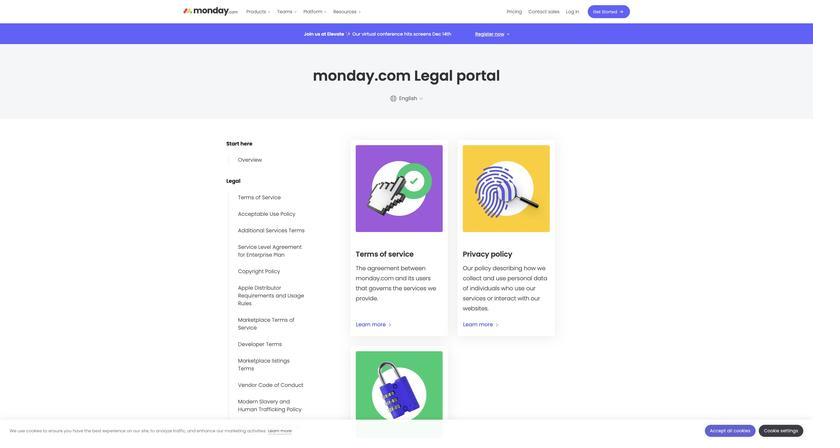 Task type: vqa. For each thing, say whether or not it's contained in the screenshot.
"enrolled" on the left
no



Task type: describe. For each thing, give the bounding box(es) containing it.
log
[[566, 8, 574, 15]]

rules
[[238, 300, 252, 308]]

monday.com for monday.com reporting hotline
[[238, 423, 273, 430]]

copyright policy
[[238, 268, 280, 275]]

our right with
[[531, 295, 540, 303]]

users
[[416, 275, 431, 283]]

started
[[602, 9, 617, 15]]

more inside dialog
[[281, 428, 292, 435]]

marketplace listings terms link
[[228, 357, 309, 374]]

register
[[475, 31, 494, 37]]

between
[[401, 265, 426, 273]]

we inside the agreement between monday.com and its users that governs the services we provide.
[[428, 285, 436, 293]]

site,
[[141, 428, 149, 435]]

join us at elevate ✨ our virtual conference hits screens dec 14th
[[304, 31, 451, 37]]

and inside apple distributor requirements and usage rules
[[276, 292, 286, 300]]

use inside dialog
[[18, 428, 25, 435]]

monday.com reporting hotline link
[[228, 422, 309, 439]]

terms down legal button on the left
[[238, 194, 254, 201]]

monday.com legal portal
[[313, 66, 500, 86]]

enterprise
[[247, 251, 272, 259]]

of right code
[[274, 382, 279, 389]]

with
[[518, 295, 529, 303]]

policy for our
[[475, 265, 491, 273]]

services inside 'our policy describing how we collect and use personal data of individuals who use our services or interact with our websites.'
[[463, 295, 486, 303]]

acceptable use policy
[[238, 211, 295, 218]]

dialog containing we use cookies to ensure you have the best experience on our site, to analyze traffic, and enhance our marketing activities.
[[0, 420, 813, 443]]

who
[[501, 285, 513, 293]]

and inside 'our policy describing how we collect and use personal data of individuals who use our services or interact with our websites.'
[[483, 275, 494, 283]]

our up with
[[526, 285, 536, 293]]

vendor code of conduct link
[[228, 381, 308, 391]]

overview
[[238, 157, 262, 164]]

terms up listings
[[266, 341, 282, 349]]

usage
[[288, 292, 304, 300]]

additional
[[238, 227, 264, 235]]

resources link
[[330, 6, 364, 17]]

privacy policy
[[463, 250, 512, 260]]

code
[[258, 382, 273, 389]]

of inside 'our policy describing how we collect and use personal data of individuals who use our services or interact with our websites.'
[[463, 285, 468, 293]]

the inside the agreement between monday.com and its users that governs the services we provide.
[[393, 285, 402, 293]]

our right "enhance"
[[217, 428, 224, 435]]

best
[[92, 428, 101, 435]]

our inside 'our policy describing how we collect and use personal data of individuals who use our services or interact with our websites.'
[[463, 265, 473, 273]]

on
[[127, 428, 132, 435]]

of up acceptable on the top of page
[[256, 194, 261, 201]]

that
[[356, 285, 367, 293]]

have
[[73, 428, 83, 435]]

contact
[[529, 8, 547, 15]]

✨
[[345, 31, 351, 37]]

of up agreement
[[380, 250, 387, 260]]

the agreement between monday.com and its users that governs the services we provide.
[[356, 265, 436, 303]]

copyright policy link
[[228, 267, 283, 277]]

terms up the
[[356, 250, 378, 260]]

individuals
[[470, 285, 500, 293]]

we
[[10, 428, 16, 435]]

service inside the marketplace terms of service
[[238, 325, 257, 332]]

ensure
[[48, 428, 63, 435]]

learn more link
[[268, 428, 292, 435]]

now
[[495, 31, 504, 37]]

conference
[[377, 31, 403, 37]]

accept all cookies button
[[705, 426, 756, 438]]

marketplace listings terms
[[238, 358, 290, 373]]

start here button
[[226, 140, 253, 148]]

listings
[[272, 358, 290, 365]]

sales
[[548, 8, 560, 15]]

english
[[399, 95, 417, 102]]

slavery
[[259, 399, 278, 406]]

policy for privacy
[[491, 250, 512, 260]]

personal
[[508, 275, 532, 283]]

0 vertical spatial policy
[[281, 211, 295, 218]]

1 vertical spatial policy
[[265, 268, 280, 275]]

1 horizontal spatial use
[[496, 275, 506, 283]]

data
[[534, 275, 547, 283]]

join
[[304, 31, 314, 37]]

how
[[524, 265, 536, 273]]

additional services terms link
[[228, 226, 308, 236]]

our right on
[[133, 428, 140, 435]]

terms up the agreement
[[289, 227, 305, 235]]

terms inside the marketplace terms of service
[[272, 317, 288, 324]]

plan
[[274, 251, 285, 259]]

and inside the agreement between monday.com and its users that governs the services we provide.
[[395, 275, 407, 283]]

elevate
[[327, 31, 344, 37]]

service
[[388, 250, 414, 260]]

cookie
[[764, 429, 779, 435]]

0 vertical spatial our
[[352, 31, 361, 37]]

monday.com inside the agreement between monday.com and its users that governs the services we provide.
[[356, 275, 394, 283]]

learn more for privacy
[[463, 321, 493, 329]]

service inside "terms of service" link
[[262, 194, 281, 201]]

the
[[356, 265, 366, 273]]

start here
[[226, 140, 252, 148]]

marketing
[[225, 428, 246, 435]]

agreement
[[367, 265, 399, 273]]

and inside modern slavery and human trafficking policy
[[280, 399, 290, 406]]

modern slavery and human trafficking policy
[[238, 399, 302, 414]]

hotline
[[238, 431, 256, 438]]

log in
[[566, 8, 579, 15]]

contact sales link
[[525, 6, 563, 17]]

developer terms
[[238, 341, 282, 349]]

2 to from the left
[[151, 428, 155, 435]]

terms of service
[[356, 250, 414, 260]]

more for terms
[[372, 321, 386, 329]]

learn for terms of service
[[356, 321, 371, 329]]

level
[[258, 244, 271, 251]]

terms inside the marketplace listings terms
[[238, 365, 254, 373]]

log in link
[[563, 6, 583, 17]]



Task type: locate. For each thing, give the bounding box(es) containing it.
acceptable use policy link
[[228, 210, 299, 219]]

0 vertical spatial we
[[537, 265, 546, 273]]

overview link
[[228, 156, 265, 165]]

policy up reporting
[[287, 406, 302, 414]]

in
[[575, 8, 579, 15]]

analyze
[[156, 428, 172, 435]]

2 learn more from the left
[[463, 321, 493, 329]]

vendor code of conduct
[[238, 382, 305, 389]]

0 horizontal spatial to
[[43, 428, 47, 435]]

services inside the agreement between monday.com and its users that governs the services we provide.
[[404, 285, 426, 293]]

we inside 'our policy describing how we collect and use personal data of individuals who use our services or interact with our websites.'
[[537, 265, 546, 273]]

1 horizontal spatial the
[[393, 285, 402, 293]]

requirements
[[238, 292, 274, 300]]

0 vertical spatial use
[[496, 275, 506, 283]]

products
[[246, 8, 266, 15]]

0 horizontal spatial legal
[[226, 178, 241, 185]]

policy right use
[[281, 211, 295, 218]]

distributor
[[255, 285, 281, 292]]

2 marketplace from the top
[[238, 358, 270, 365]]

or
[[487, 295, 493, 303]]

1 vertical spatial our
[[463, 265, 473, 273]]

2 vertical spatial service
[[238, 325, 257, 332]]

get started
[[593, 9, 617, 15]]

more down trafficking
[[281, 428, 292, 435]]

learn for privacy policy
[[463, 321, 478, 329]]

services
[[404, 285, 426, 293], [463, 295, 486, 303]]

list containing products
[[243, 0, 364, 23]]

collect
[[463, 275, 482, 283]]

2 vertical spatial use
[[18, 428, 25, 435]]

we use cookies to ensure you have the best experience on our site, to analyze traffic, and enhance our marketing activities. learn more
[[10, 428, 292, 435]]

service inside service level agreement for enterprise plan
[[238, 244, 257, 251]]

1 horizontal spatial more
[[372, 321, 386, 329]]

use down "personal"
[[515, 285, 525, 293]]

service up for
[[238, 244, 257, 251]]

0 horizontal spatial use
[[18, 428, 25, 435]]

enhance
[[197, 428, 215, 435]]

policy inside 'our policy describing how we collect and use personal data of individuals who use our services or interact with our websites.'
[[475, 265, 491, 273]]

and up individuals
[[483, 275, 494, 283]]

copyright
[[238, 268, 264, 275]]

0 horizontal spatial we
[[428, 285, 436, 293]]

learn more down provide.
[[356, 321, 386, 329]]

2 horizontal spatial use
[[515, 285, 525, 293]]

0 horizontal spatial the
[[84, 428, 91, 435]]

we up data
[[537, 265, 546, 273]]

pricing link
[[504, 6, 525, 17]]

service level agreement for enterprise plan link
[[228, 243, 309, 260]]

cookies inside button
[[734, 429, 751, 435]]

screens
[[413, 31, 431, 37]]

1 marketplace from the top
[[238, 317, 270, 324]]

monday.com logo image
[[183, 4, 238, 18]]

describing
[[493, 265, 522, 273]]

we
[[537, 265, 546, 273], [428, 285, 436, 293]]

learn down websites.
[[463, 321, 478, 329]]

of down the usage
[[289, 317, 294, 324]]

the
[[393, 285, 402, 293], [84, 428, 91, 435]]

of down 'collect'
[[463, 285, 468, 293]]

monday.com
[[313, 66, 411, 86], [356, 275, 394, 283], [238, 423, 273, 430]]

1 to from the left
[[43, 428, 47, 435]]

cookie settings
[[764, 429, 798, 435]]

learn down provide.
[[356, 321, 371, 329]]

services down its at the bottom right of page
[[404, 285, 426, 293]]

policy
[[281, 211, 295, 218], [265, 268, 280, 275], [287, 406, 302, 414]]

more down websites.
[[479, 321, 493, 329]]

1 horizontal spatial to
[[151, 428, 155, 435]]

the left best
[[84, 428, 91, 435]]

0 horizontal spatial more
[[281, 428, 292, 435]]

virtual
[[362, 31, 376, 37]]

policy up describing
[[491, 250, 512, 260]]

teams link
[[274, 6, 300, 17]]

1 horizontal spatial services
[[463, 295, 486, 303]]

to right site, on the bottom of the page
[[151, 428, 155, 435]]

and
[[395, 275, 407, 283], [483, 275, 494, 283], [276, 292, 286, 300], [280, 399, 290, 406], [187, 428, 196, 435]]

use right "we"
[[18, 428, 25, 435]]

1 horizontal spatial our
[[463, 265, 473, 273]]

cookies for all
[[734, 429, 751, 435]]

2 horizontal spatial learn
[[463, 321, 478, 329]]

our right "✨"
[[352, 31, 361, 37]]

register now
[[475, 31, 504, 37]]

1 vertical spatial marketplace
[[238, 358, 270, 365]]

products link
[[243, 6, 274, 17]]

legal button
[[226, 178, 253, 185]]

our policy describing how we collect and use personal data of individuals who use our services or interact with our websites.
[[463, 265, 547, 313]]

2 vertical spatial policy
[[287, 406, 302, 414]]

service up use
[[262, 194, 281, 201]]

0 vertical spatial services
[[404, 285, 426, 293]]

websites.
[[463, 305, 489, 313]]

more down provide.
[[372, 321, 386, 329]]

use up who in the right of the page
[[496, 275, 506, 283]]

of inside the marketplace terms of service
[[289, 317, 294, 324]]

its
[[408, 275, 414, 283]]

at
[[321, 31, 326, 37]]

0 horizontal spatial our
[[352, 31, 361, 37]]

traffic,
[[173, 428, 186, 435]]

1 learn more from the left
[[356, 321, 386, 329]]

activities.
[[247, 428, 266, 435]]

1 vertical spatial policy
[[475, 265, 491, 273]]

the right governs
[[393, 285, 402, 293]]

acceptable
[[238, 211, 268, 218]]

0 vertical spatial policy
[[491, 250, 512, 260]]

privacy
[[463, 250, 489, 260]]

cookies right "we"
[[26, 428, 42, 435]]

services up websites.
[[463, 295, 486, 303]]

and right traffic,
[[187, 428, 196, 435]]

1 vertical spatial monday.com
[[356, 275, 394, 283]]

learn inside dialog
[[268, 428, 279, 435]]

learn more about  security trust center image
[[356, 352, 443, 439]]

contact sales
[[529, 8, 560, 15]]

the inside dialog
[[84, 428, 91, 435]]

terms of service
[[238, 194, 281, 201]]

marketplace down developer terms link
[[238, 358, 270, 365]]

marketplace inside the marketplace listings terms
[[238, 358, 270, 365]]

platform
[[303, 8, 322, 15]]

apple distributor requirements and usage rules link
[[228, 284, 309, 309]]

portal
[[456, 66, 500, 86]]

provide.
[[356, 295, 378, 303]]

policy up distributor
[[265, 268, 280, 275]]

0 horizontal spatial cookies
[[26, 428, 42, 435]]

terms
[[238, 194, 254, 201], [289, 227, 305, 235], [356, 250, 378, 260], [272, 317, 288, 324], [266, 341, 282, 349], [238, 365, 254, 373]]

0 horizontal spatial services
[[404, 285, 426, 293]]

terms up the vendor
[[238, 365, 254, 373]]

dialog
[[0, 420, 813, 443]]

marketplace inside the marketplace terms of service
[[238, 317, 270, 324]]

1 horizontal spatial learn more
[[463, 321, 493, 329]]

apple
[[238, 285, 253, 292]]

1 horizontal spatial cookies
[[734, 429, 751, 435]]

settings
[[781, 429, 798, 435]]

1 vertical spatial service
[[238, 244, 257, 251]]

marketplace for marketplace listings terms
[[238, 358, 270, 365]]

start
[[226, 140, 239, 148]]

trafficking
[[259, 406, 285, 414]]

main element
[[243, 0, 630, 23]]

developer
[[238, 341, 265, 349]]

1 vertical spatial we
[[428, 285, 436, 293]]

1 vertical spatial legal
[[226, 178, 241, 185]]

0 vertical spatial monday.com
[[313, 66, 411, 86]]

list
[[243, 0, 364, 23]]

cookies for use
[[26, 428, 42, 435]]

learn right activities.
[[268, 428, 279, 435]]

to
[[43, 428, 47, 435], [151, 428, 155, 435]]

0 vertical spatial service
[[262, 194, 281, 201]]

marketplace terms of service link
[[228, 316, 309, 333]]

policy up 'collect'
[[475, 265, 491, 273]]

1 horizontal spatial learn
[[356, 321, 371, 329]]

2 horizontal spatial more
[[479, 321, 493, 329]]

resources
[[334, 8, 357, 15]]

and left the usage
[[276, 292, 286, 300]]

1 horizontal spatial legal
[[414, 66, 453, 86]]

marketplace down "rules"
[[238, 317, 270, 324]]

2 vertical spatial monday.com
[[238, 423, 273, 430]]

1 vertical spatial the
[[84, 428, 91, 435]]

our up 'collect'
[[463, 265, 473, 273]]

cookie settings button
[[759, 426, 803, 438]]

service up "developer"
[[238, 325, 257, 332]]

0 horizontal spatial learn more
[[356, 321, 386, 329]]

hits
[[404, 31, 412, 37]]

reporting
[[275, 423, 300, 430]]

more for privacy
[[479, 321, 493, 329]]

1 horizontal spatial we
[[537, 265, 546, 273]]

1 vertical spatial services
[[463, 295, 486, 303]]

0 vertical spatial legal
[[414, 66, 453, 86]]

you
[[64, 428, 72, 435]]

dec
[[432, 31, 441, 37]]

cookies
[[26, 428, 42, 435], [734, 429, 751, 435]]

learn more
[[356, 321, 386, 329], [463, 321, 493, 329]]

to left ensure
[[43, 428, 47, 435]]

legal
[[414, 66, 453, 86], [226, 178, 241, 185]]

0 horizontal spatial learn
[[268, 428, 279, 435]]

monday.com inside monday.com reporting hotline
[[238, 423, 273, 430]]

vendor
[[238, 382, 257, 389]]

and left its at the bottom right of page
[[395, 275, 407, 283]]

get
[[593, 9, 601, 15]]

and up trafficking
[[280, 399, 290, 406]]

marketplace for marketplace terms of service
[[238, 317, 270, 324]]

modern slavery and human trafficking policy link
[[228, 398, 309, 415]]

0 vertical spatial marketplace
[[238, 317, 270, 324]]

platform link
[[300, 6, 330, 17]]

apple distributor requirements and usage rules
[[238, 285, 304, 308]]

use
[[270, 211, 279, 218]]

policy inside modern slavery and human trafficking policy
[[287, 406, 302, 414]]

learn more for terms
[[356, 321, 386, 329]]

0 vertical spatial the
[[393, 285, 402, 293]]

monday.com for monday.com legal portal
[[313, 66, 411, 86]]

learn
[[356, 321, 371, 329], [463, 321, 478, 329], [268, 428, 279, 435]]

1 vertical spatial use
[[515, 285, 525, 293]]

terms down apple distributor requirements and usage rules in the left bottom of the page
[[272, 317, 288, 324]]

register now link
[[475, 31, 509, 37]]

learn more down websites.
[[463, 321, 493, 329]]

developer terms link
[[228, 340, 285, 350]]

for
[[238, 251, 245, 259]]

governs
[[369, 285, 391, 293]]

cookies right all
[[734, 429, 751, 435]]

we down the users at the bottom of the page
[[428, 285, 436, 293]]

terms of service link
[[228, 193, 284, 203]]



